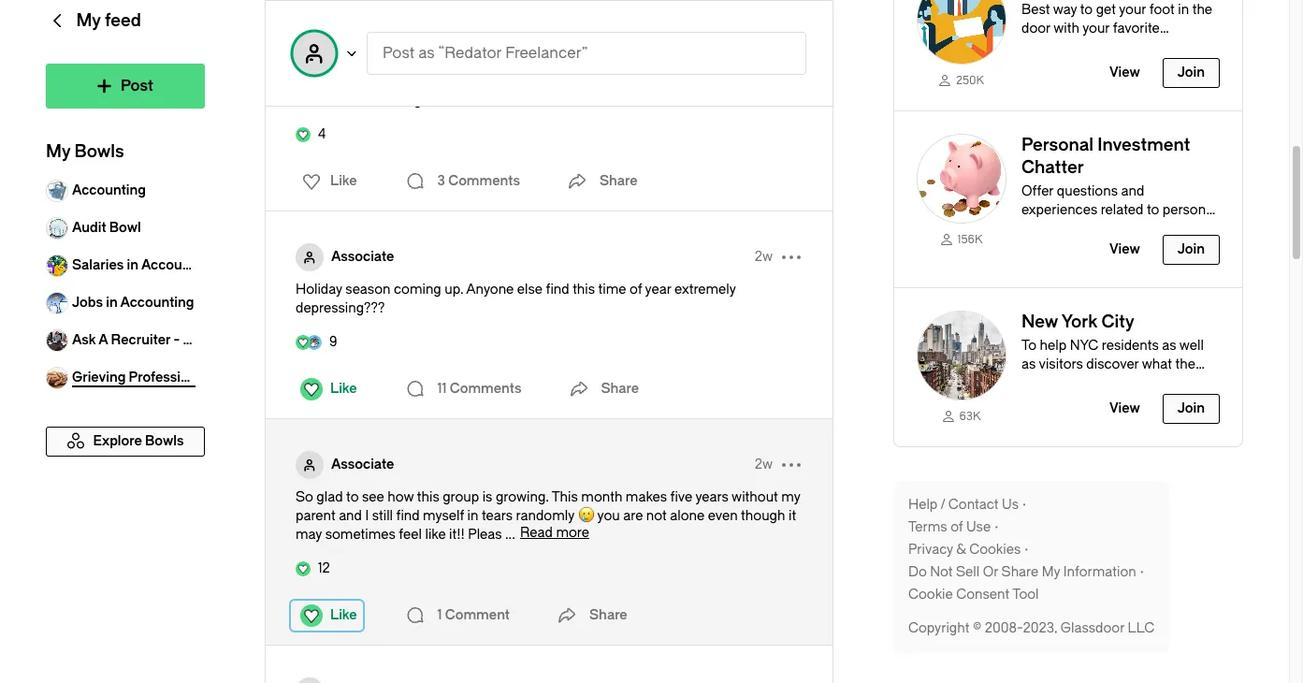 Task type: vqa. For each thing, say whether or not it's contained in the screenshot.
Since
no



Task type: locate. For each thing, give the bounding box(es) containing it.
works at 180 medical
[[331, 41, 462, 57]]

my for my feed
[[76, 10, 101, 31]]

1 comment
[[438, 607, 510, 623]]

1 vertical spatial share button
[[552, 597, 628, 634]]

1 vertical spatial like
[[330, 381, 357, 397]]

2 vertical spatial and
[[339, 508, 362, 524]]

share inside popup button
[[601, 381, 639, 397]]

2 2w from the top
[[755, 457, 773, 473]]

find up feel
[[396, 508, 420, 524]]

1 vertical spatial in
[[106, 295, 118, 311]]

this inside holiday season coming up. anyone else find this time of year extremely depressing???
[[573, 282, 595, 298]]

residents
[[1102, 338, 1159, 354]]

to right has
[[1206, 375, 1218, 391]]

like down 9
[[330, 381, 357, 397]]

it right though
[[789, 508, 796, 524]]

i left 'lost'
[[296, 74, 299, 90]]

0 horizontal spatial my
[[329, 74, 347, 90]]

as up what
[[1162, 338, 1177, 354]]

accounting up the jobs in accounting
[[141, 257, 215, 273]]

jobs in accounting
[[72, 295, 194, 311]]

group
[[443, 489, 479, 505]]

share button
[[564, 371, 639, 408]]

associate for 12
[[331, 457, 394, 473]]

1 vertical spatial 2w link
[[755, 456, 773, 474]]

1 horizontal spatial in
[[127, 257, 139, 273]]

my inside i lost my husband 15 months ago (missing person)...i've just been a space case since...does it ever get better?
[[329, 74, 347, 90]]

1 vertical spatial associate
[[331, 457, 394, 473]]

find inside holiday season coming up. anyone else find this time of year extremely depressing???
[[546, 282, 570, 298]]

else
[[517, 282, 543, 298]]

0 vertical spatial share button
[[562, 163, 638, 200]]

1 vertical spatial my
[[782, 489, 801, 505]]

"redator
[[438, 44, 502, 62]]

anyone
[[466, 282, 514, 298]]

0 horizontal spatial find
[[396, 508, 420, 524]]

1 vertical spatial of
[[951, 519, 963, 535]]

1 vertical spatial it
[[789, 508, 796, 524]]

0 vertical spatial 2w
[[755, 249, 773, 265]]

copyright
[[909, 620, 970, 636]]

2w link for comment
[[755, 456, 773, 474]]

like
[[425, 527, 446, 543]]

depressing???
[[296, 300, 385, 316]]

to down glassdoor in the bottom of the page
[[1093, 640, 1105, 656]]

husband
[[351, 74, 405, 90]]

up.
[[445, 282, 463, 298]]

2 horizontal spatial my
[[1042, 564, 1061, 580]]

i lost my husband 15 months ago (missing person)...i've just been a space case since...does it ever get better?
[[296, 74, 779, 109]]

of left use
[[951, 519, 963, 535]]

0 vertical spatial image for bowl image
[[917, 0, 1007, 65]]

1 horizontal spatial it
[[789, 508, 796, 524]]

to
[[1147, 202, 1160, 218], [1206, 375, 1218, 391], [346, 489, 359, 505], [1093, 640, 1105, 656]]

2 horizontal spatial as
[[1162, 338, 1177, 354]]

3 rections list menu from the top
[[291, 601, 363, 631]]

12
[[318, 561, 330, 576]]

privacy & cookies link
[[909, 541, 1032, 560]]

privacy
[[909, 542, 953, 558]]

it inside i lost my husband 15 months ago (missing person)...i've just been a space case since...does it ever get better?
[[373, 93, 381, 109]]

a
[[99, 332, 108, 348]]

1 horizontal spatial find
[[546, 282, 570, 298]]

associate
[[331, 249, 394, 265], [331, 457, 394, 473]]

share
[[600, 173, 638, 189], [601, 381, 639, 397], [1002, 564, 1039, 580], [590, 607, 628, 623]]

image for bowl image for personal investment chatter
[[917, 134, 1007, 224]]

my left bowls
[[46, 141, 70, 162]]

find inside the so glad to see how this group is growing. this month makes five years without my parent and i still find myself in tears randomly 🥲 you are not alone even though it may sometimes feel like it!! pleas ...
[[396, 508, 420, 524]]

rections list menu
[[291, 167, 363, 197], [291, 374, 363, 404], [291, 601, 363, 631]]

my up though
[[782, 489, 801, 505]]

feel
[[399, 527, 422, 543]]

2 vertical spatial as
[[1022, 357, 1036, 373]]

and down the experiences
[[1071, 221, 1095, 237]]

1 vertical spatial i
[[365, 508, 369, 524]]

0 horizontal spatial as
[[418, 44, 435, 62]]

2 like from the top
[[330, 381, 357, 397]]

image for bowl image up 156k link in the top of the page
[[917, 134, 1007, 224]]

glassdoor
[[1061, 620, 1125, 636]]

city
[[1102, 312, 1135, 332]]

2 2w link from the top
[[755, 456, 773, 474]]

my inside help / contact us terms of use privacy & cookies do not sell or share my information cookie consent tool
[[1042, 564, 1061, 580]]

better?
[[437, 93, 481, 109]]

season
[[346, 282, 391, 298]]

3 like from the top
[[330, 607, 357, 623]]

1 like from the top
[[330, 173, 357, 189]]

time
[[598, 282, 627, 298]]

2w for comments
[[755, 249, 773, 265]]

my left feed
[[76, 10, 101, 31]]

new york city to help nyc residents as well as visitors discover what the world's most popular city has to offer!
[[1022, 312, 1218, 410]]

1 vertical spatial comments
[[450, 381, 522, 397]]

as right post
[[418, 44, 435, 62]]

like for 9
[[330, 381, 357, 397]]

0 vertical spatial this
[[573, 282, 595, 298]]

audit bowl
[[72, 220, 141, 236]]

of left the year
[[630, 282, 642, 298]]

0 vertical spatial i
[[296, 74, 299, 90]]

1 vertical spatial rections list menu
[[291, 374, 363, 404]]

1 vertical spatial associate button
[[331, 456, 394, 474]]

0 vertical spatial 2w link
[[755, 248, 773, 267]]

information
[[1064, 564, 1137, 580]]

3 toogle identity image from the top
[[296, 451, 324, 479]]

1 horizontal spatial my
[[76, 10, 101, 31]]

0 vertical spatial as
[[418, 44, 435, 62]]

as down to
[[1022, 357, 1036, 373]]

comments right 3
[[448, 173, 520, 189]]

and up related
[[1121, 184, 1145, 200]]

2 image for bowl image from the top
[[917, 134, 1007, 224]]

accounting up audit bowl
[[72, 182, 146, 198]]

image for bowl image up "63k" link
[[917, 311, 1007, 401]]

to inside the personal investment chatter offer questions and experiences related to personal finance and investments
[[1147, 202, 1160, 218]]

0 vertical spatial associate button
[[331, 248, 394, 267]]

0 vertical spatial and
[[1121, 184, 1145, 200]]

4 toogle identity image from the top
[[296, 677, 324, 683]]

image for bowl image
[[917, 0, 1007, 65], [917, 134, 1007, 224], [917, 311, 1007, 401]]

tears
[[482, 508, 513, 524]]

1 vertical spatial my
[[46, 141, 70, 162]]

0 horizontal spatial this
[[417, 489, 440, 505]]

1 image for bowl image from the top
[[917, 0, 1007, 65]]

0 vertical spatial comments
[[448, 173, 520, 189]]

read more button
[[520, 525, 589, 541]]

0 horizontal spatial it
[[373, 93, 381, 109]]

2 vertical spatial image for bowl image
[[917, 311, 1007, 401]]

i left still at the bottom left of the page
[[365, 508, 369, 524]]

in for salaries
[[127, 257, 139, 273]]

person)...i've
[[557, 74, 635, 90]]

0 horizontal spatial i
[[296, 74, 299, 90]]

read more
[[520, 525, 589, 541]]

offer
[[1022, 184, 1054, 200]]

of inside help / contact us terms of use privacy & cookies do not sell or share my information cookie consent tool
[[951, 519, 963, 535]]

terms of use link
[[909, 518, 1002, 537]]

us
[[1002, 497, 1019, 513]]

in inside 'link'
[[127, 257, 139, 273]]

0 vertical spatial associate
[[331, 249, 394, 265]]

cookie consent tool link
[[909, 586, 1039, 604]]

share for 3 comments
[[600, 173, 638, 189]]

help / contact us link
[[909, 496, 1030, 515]]

this
[[573, 282, 595, 298], [417, 489, 440, 505]]

like down since...does
[[330, 173, 357, 189]]

share inside help / contact us terms of use privacy & cookies do not sell or share my information cookie consent tool
[[1002, 564, 1039, 580]]

as inside button
[[418, 44, 435, 62]]

rections list menu down 12
[[291, 601, 363, 631]]

comments for 11 comments
[[450, 381, 522, 397]]

accounting inside salaries in accounting 'link'
[[141, 257, 215, 273]]

contact
[[949, 497, 999, 513]]

1 vertical spatial as
[[1162, 338, 1177, 354]]

in down group
[[467, 508, 479, 524]]

11 comments
[[438, 381, 522, 397]]

associate up see
[[331, 457, 394, 473]]

associate button up see
[[331, 456, 394, 474]]

0 horizontal spatial my
[[46, 141, 70, 162]]

in right jobs
[[106, 295, 118, 311]]

share for 11 comments
[[601, 381, 639, 397]]

comments
[[448, 173, 520, 189], [450, 381, 522, 397]]

0 vertical spatial find
[[546, 282, 570, 298]]

2w for comment
[[755, 457, 773, 473]]

rections list menu down 4
[[291, 167, 363, 197]]

associate up season
[[331, 249, 394, 265]]

share button for 3 comments
[[562, 163, 638, 200]]

63k
[[960, 410, 981, 423]]

new
[[1022, 312, 1058, 332]]

1 vertical spatial 2w
[[755, 457, 773, 473]]

accounting link
[[46, 172, 205, 210]]

my up since...does
[[329, 74, 347, 90]]

0 vertical spatial in
[[127, 257, 139, 273]]

1 2w from the top
[[755, 249, 773, 265]]

randomly
[[516, 508, 575, 524]]

like
[[330, 173, 357, 189], [330, 381, 357, 397], [330, 607, 357, 623]]

of
[[630, 282, 642, 298], [951, 519, 963, 535]]

2 vertical spatial rections list menu
[[291, 601, 363, 631]]

ever
[[384, 93, 411, 109]]

my for my bowls
[[46, 141, 70, 162]]

welcome to grieving professionals!
[[1030, 640, 1252, 656]]

0 vertical spatial of
[[630, 282, 642, 298]]

it down husband in the left of the page
[[373, 93, 381, 109]]

0 vertical spatial my
[[76, 10, 101, 31]]

1 horizontal spatial of
[[951, 519, 963, 535]]

bowl
[[109, 220, 141, 236]]

help
[[909, 497, 938, 513]]

i inside i lost my husband 15 months ago (missing person)...i've just been a space case since...does it ever get better?
[[296, 74, 299, 90]]

2 rections list menu from the top
[[291, 374, 363, 404]]

been
[[664, 74, 695, 90]]

11 comments button
[[400, 371, 526, 408]]

2023,
[[1023, 620, 1058, 636]]

1 vertical spatial this
[[417, 489, 440, 505]]

like down sometimes
[[330, 607, 357, 623]]

1 rections list menu from the top
[[291, 167, 363, 197]]

toogle identity image
[[296, 36, 324, 64], [296, 243, 324, 271], [296, 451, 324, 479], [296, 677, 324, 683]]

to left see
[[346, 489, 359, 505]]

consent
[[957, 587, 1010, 603]]

coming
[[394, 282, 441, 298]]

my feed link
[[46, 0, 205, 64]]

so
[[296, 489, 313, 505]]

2 vertical spatial like
[[330, 607, 357, 623]]

1 horizontal spatial my
[[782, 489, 801, 505]]

0 horizontal spatial and
[[339, 508, 362, 524]]

to
[[1022, 338, 1037, 354]]

63k link
[[917, 408, 1007, 424]]

in right salaries
[[127, 257, 139, 273]]

1 vertical spatial image for bowl image
[[917, 134, 1007, 224]]

2 associate from the top
[[331, 457, 394, 473]]

comments right 11
[[450, 381, 522, 397]]

this up myself
[[417, 489, 440, 505]]

find right the else
[[546, 282, 570, 298]]

0 vertical spatial my
[[329, 74, 347, 90]]

use
[[967, 519, 991, 535]]

in
[[127, 257, 139, 273], [106, 295, 118, 311], [467, 508, 479, 524]]

growing.
[[496, 489, 549, 505]]

1 toogle identity image from the top
[[296, 36, 324, 64]]

2 vertical spatial in
[[467, 508, 479, 524]]

0 vertical spatial rections list menu
[[291, 167, 363, 197]]

0 horizontal spatial in
[[106, 295, 118, 311]]

1 vertical spatial and
[[1071, 221, 1095, 237]]

15
[[408, 74, 420, 90]]

to up investments
[[1147, 202, 1160, 218]]

accounting right -
[[183, 332, 257, 348]]

1 2w link from the top
[[755, 248, 773, 267]]

york
[[1062, 312, 1098, 332]]

1 horizontal spatial and
[[1071, 221, 1095, 237]]

0 vertical spatial it
[[373, 93, 381, 109]]

image for bowl image up '250k' 'link'
[[917, 0, 1007, 65]]

associate button up season
[[331, 248, 394, 267]]

though
[[741, 508, 786, 524]]

1 associate button from the top
[[331, 248, 394, 267]]

rections list menu down 9
[[291, 374, 363, 404]]

it inside the so glad to see how this group is growing. this month makes five years without my parent and i still find myself in tears randomly 🥲 you are not alone even though it may sometimes feel like it!! pleas ...
[[789, 508, 796, 524]]

1 associate from the top
[[331, 249, 394, 265]]

rections list menu for 4
[[291, 167, 363, 197]]

i
[[296, 74, 299, 90], [365, 508, 369, 524]]

accounting up ask a recruiter - accounting in the left of the page
[[120, 295, 194, 311]]

investment
[[1098, 135, 1191, 156]]

jobs
[[72, 295, 103, 311]]

1 vertical spatial find
[[396, 508, 420, 524]]

1 horizontal spatial as
[[1022, 357, 1036, 373]]

professionals!
[[1164, 640, 1252, 656]]

this left time
[[573, 282, 595, 298]]

0 horizontal spatial of
[[630, 282, 642, 298]]

my left information
[[1042, 564, 1061, 580]]

1 comment button
[[400, 597, 515, 634]]

2 associate button from the top
[[331, 456, 394, 474]]

five
[[670, 489, 693, 505]]

1 horizontal spatial this
[[573, 282, 595, 298]]

to inside new york city to help nyc residents as well as visitors discover what the world's most popular city has to offer!
[[1206, 375, 1218, 391]]

2 horizontal spatial in
[[467, 508, 479, 524]]

as
[[418, 44, 435, 62], [1162, 338, 1177, 354], [1022, 357, 1036, 373]]

3 image for bowl image from the top
[[917, 311, 1007, 401]]

even
[[708, 508, 738, 524]]

and up sometimes
[[339, 508, 362, 524]]

0 vertical spatial like
[[330, 173, 357, 189]]

1 horizontal spatial i
[[365, 508, 369, 524]]

my inside the so glad to see how this group is growing. this month makes five years without my parent and i still find myself in tears randomly 🥲 you are not alone even though it may sometimes feel like it!! pleas ...
[[782, 489, 801, 505]]

2w link for comments
[[755, 248, 773, 267]]

2 vertical spatial my
[[1042, 564, 1061, 580]]



Task type: describe. For each thing, give the bounding box(es) containing it.
ask a recruiter - accounting
[[72, 332, 257, 348]]

world's
[[1022, 375, 1066, 391]]

accounting inside ask a recruiter - accounting link
[[183, 332, 257, 348]]

audit
[[72, 220, 106, 236]]

and inside the so glad to see how this group is growing. this month makes five years without my parent and i still find myself in tears randomly 🥲 you are not alone even though it may sometimes feel like it!! pleas ...
[[339, 508, 362, 524]]

9
[[329, 334, 337, 350]]

visitors
[[1039, 357, 1083, 373]]

popular
[[1105, 375, 1152, 391]]

of inside holiday season coming up. anyone else find this time of year extremely depressing???
[[630, 282, 642, 298]]

share for 1 comment
[[590, 607, 628, 623]]

ask a recruiter - accounting link
[[46, 322, 257, 359]]

still
[[372, 508, 393, 524]]

tool
[[1013, 587, 1039, 603]]

to inside the so glad to see how this group is growing. this month makes five years without my parent and i still find myself in tears randomly 🥲 you are not alone even though it may sometimes feel like it!! pleas ...
[[346, 489, 359, 505]]

&
[[957, 542, 966, 558]]

1
[[438, 607, 442, 623]]

/
[[941, 497, 945, 513]]

accounting inside jobs in accounting link
[[120, 295, 194, 311]]

3
[[438, 173, 445, 189]]

this inside the so glad to see how this group is growing. this month makes five years without my parent and i still find myself in tears randomly 🥲 you are not alone even though it may sometimes feel like it!! pleas ...
[[417, 489, 440, 505]]

personal investment chatter offer questions and experiences related to personal finance and investments
[[1022, 135, 1217, 237]]

the
[[1176, 357, 1196, 373]]

works
[[331, 41, 369, 57]]

nyc
[[1070, 338, 1099, 354]]

in inside the so glad to see how this group is growing. this month makes five years without my parent and i still find myself in tears randomly 🥲 you are not alone even though it may sometimes feel like it!! pleas ...
[[467, 508, 479, 524]]

holiday
[[296, 282, 342, 298]]

post
[[383, 44, 415, 62]]

...
[[505, 527, 516, 543]]

like for 12
[[330, 607, 357, 623]]

comment
[[445, 607, 510, 623]]

post as "redator freelancer"
[[383, 44, 588, 62]]

holiday season coming up. anyone else find this time of year extremely depressing???
[[296, 282, 736, 316]]

month
[[581, 489, 623, 505]]

related
[[1101, 202, 1144, 218]]

just
[[638, 74, 660, 90]]

rections list menu for 12
[[291, 601, 363, 631]]

like for 4
[[330, 173, 357, 189]]

get
[[414, 93, 434, 109]]

llc
[[1128, 620, 1155, 636]]

image for bowl image for new york city
[[917, 311, 1007, 401]]

sell
[[956, 564, 980, 580]]

in for jobs
[[106, 295, 118, 311]]

what
[[1142, 357, 1173, 373]]

associate button for 12
[[331, 456, 394, 474]]

discover
[[1087, 357, 1139, 373]]

medical
[[412, 41, 462, 57]]

terms
[[909, 519, 948, 535]]

without
[[732, 489, 778, 505]]

toogle identity image
[[292, 31, 337, 76]]

well
[[1180, 338, 1204, 354]]

alone
[[670, 508, 705, 524]]

lost
[[302, 74, 325, 90]]

my feed
[[76, 10, 141, 31]]

this
[[552, 489, 578, 505]]

months
[[423, 74, 471, 90]]

sometimes
[[325, 527, 396, 543]]

image for bowl image inside 250k button
[[917, 0, 1007, 65]]

2008-
[[985, 620, 1023, 636]]

pleas
[[468, 527, 502, 543]]

you
[[598, 508, 620, 524]]

may
[[296, 527, 322, 543]]

grieving
[[1108, 640, 1161, 656]]

see
[[362, 489, 384, 505]]

not
[[646, 508, 667, 524]]

copyright © 2008-2023, glassdoor llc
[[909, 620, 1155, 636]]

extremely
[[675, 282, 736, 298]]

rections list menu for 9
[[291, 374, 363, 404]]

so glad to see how this group is growing. this month makes five years without my parent and i still find myself in tears randomly 🥲 you are not alone even though it may sometimes feel like it!! pleas ...
[[296, 489, 801, 543]]

250k link
[[917, 72, 1007, 88]]

2 toogle identity image from the top
[[296, 243, 324, 271]]

years
[[696, 489, 729, 505]]

chatter
[[1022, 157, 1084, 178]]

or
[[983, 564, 999, 580]]

welcome
[[1030, 640, 1089, 656]]

-
[[174, 332, 180, 348]]

250k button
[[895, 0, 1243, 111]]

jobs in accounting link
[[46, 284, 205, 322]]

offer!
[[1022, 394, 1056, 410]]

post as "redator freelancer" button
[[367, 32, 807, 75]]

associate for 9
[[331, 249, 394, 265]]

salaries
[[72, 257, 124, 273]]

case
[[749, 74, 779, 90]]

156k link
[[917, 231, 1007, 247]]

makes
[[626, 489, 667, 505]]

2 horizontal spatial and
[[1121, 184, 1145, 200]]

11
[[438, 381, 447, 397]]

at
[[372, 41, 385, 57]]

more
[[556, 525, 589, 541]]

it!!
[[449, 527, 465, 543]]

i inside the so glad to see how this group is growing. this month makes five years without my parent and i still find myself in tears randomly 🥲 you are not alone even though it may sometimes feel like it!! pleas ...
[[365, 508, 369, 524]]

city
[[1155, 375, 1177, 391]]

freelancer"
[[505, 44, 588, 62]]

4
[[318, 126, 326, 142]]

since...does
[[296, 93, 370, 109]]

is
[[483, 489, 493, 505]]

a
[[698, 74, 706, 90]]

associate button for 9
[[331, 248, 394, 267]]

help
[[1040, 338, 1067, 354]]

comments for 3 comments
[[448, 173, 520, 189]]

how
[[388, 489, 414, 505]]

feed
[[105, 10, 141, 31]]

questions
[[1057, 184, 1118, 200]]

personal
[[1022, 135, 1094, 156]]

share button for 1 comment
[[552, 597, 628, 634]]



